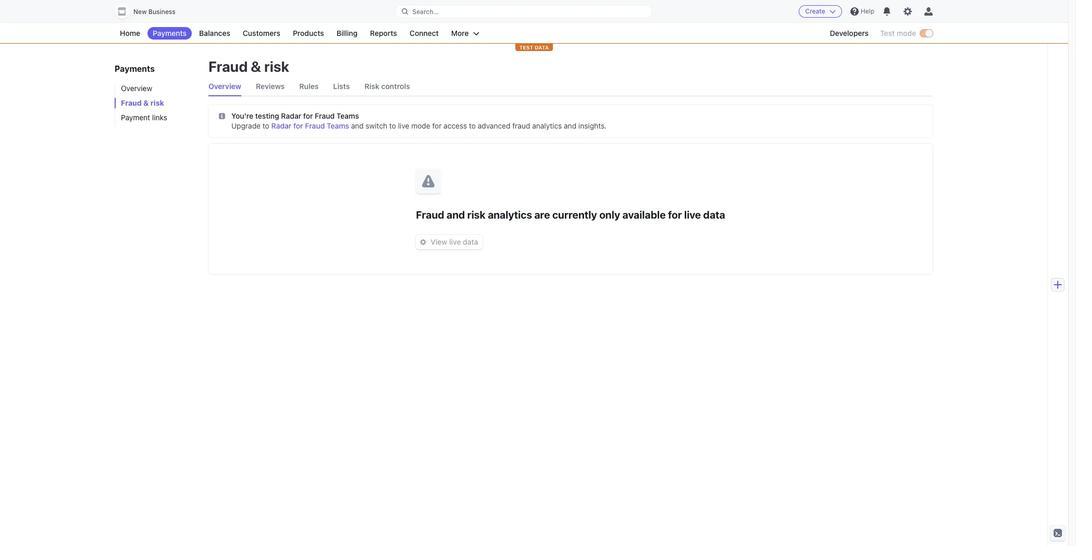 Task type: describe. For each thing, give the bounding box(es) containing it.
help button
[[846, 3, 879, 20]]

view live data
[[431, 238, 478, 246]]

currently
[[552, 209, 597, 221]]

fraud up payment
[[121, 98, 142, 107]]

more
[[451, 29, 469, 38]]

help
[[861, 7, 874, 15]]

reports link
[[365, 27, 402, 40]]

fraud up radar for fraud teams link
[[315, 112, 335, 120]]

controls
[[381, 82, 410, 91]]

for up radar for fraud teams link
[[303, 112, 313, 120]]

customers link
[[238, 27, 286, 40]]

overview link for payments
[[115, 83, 198, 94]]

live inside button
[[449, 238, 461, 246]]

0 vertical spatial radar
[[281, 112, 301, 120]]

overview for payments
[[121, 84, 152, 93]]

business
[[148, 8, 175, 16]]

risk controls
[[365, 82, 410, 91]]

0 vertical spatial fraud & risk
[[208, 58, 289, 75]]

3 to from the left
[[469, 121, 476, 130]]

0 vertical spatial mode
[[897, 29, 916, 38]]

0 vertical spatial svg image
[[219, 113, 225, 119]]

0 vertical spatial payments
[[153, 29, 187, 38]]

switch
[[366, 121, 387, 130]]

fraud down balances link
[[208, 58, 248, 75]]

advanced
[[478, 121, 510, 130]]

home link
[[115, 27, 145, 40]]

1 vertical spatial radar
[[271, 121, 291, 130]]

radar for fraud teams link
[[271, 121, 349, 130]]

0 horizontal spatial and
[[351, 121, 364, 130]]

live inside the you're testing radar for fraud teams upgrade to radar for fraud teams and switch to live mode for access to advanced fraud analytics and insights.
[[398, 121, 409, 130]]

new
[[133, 8, 147, 16]]

lists link
[[333, 77, 350, 96]]

connect link
[[404, 27, 444, 40]]

overview link for fraud & risk
[[208, 77, 241, 96]]

connect
[[410, 29, 439, 38]]

overview for fraud & risk
[[208, 82, 241, 91]]

Search… text field
[[396, 5, 652, 18]]

testing
[[255, 112, 279, 120]]

payment links link
[[115, 113, 198, 123]]

data inside button
[[463, 238, 478, 246]]

create button
[[799, 5, 842, 18]]

billing link
[[331, 27, 363, 40]]

2 horizontal spatial and
[[564, 121, 576, 130]]

1 vertical spatial fraud & risk
[[121, 98, 164, 107]]

rules link
[[299, 77, 319, 96]]

products
[[293, 29, 324, 38]]

tab list containing overview
[[208, 77, 933, 96]]

only
[[599, 209, 620, 221]]

you're
[[231, 112, 253, 120]]

2 vertical spatial risk
[[467, 209, 486, 221]]



Task type: locate. For each thing, give the bounding box(es) containing it.
0 horizontal spatial fraud & risk
[[121, 98, 164, 107]]

1 vertical spatial mode
[[411, 121, 430, 130]]

view live data button
[[416, 235, 482, 250]]

for down rules link
[[293, 121, 303, 130]]

2 horizontal spatial risk
[[467, 209, 486, 221]]

radar down testing on the left top
[[271, 121, 291, 130]]

0 horizontal spatial risk
[[151, 98, 164, 107]]

fraud & risk up payment links
[[121, 98, 164, 107]]

developers link
[[825, 27, 874, 40]]

1 vertical spatial payments
[[115, 64, 155, 73]]

teams left switch
[[327, 121, 349, 130]]

overview link up fraud & risk link
[[115, 83, 198, 94]]

notifications image
[[883, 7, 891, 16]]

2 vertical spatial live
[[449, 238, 461, 246]]

risk
[[365, 82, 379, 91]]

1 horizontal spatial &
[[251, 58, 261, 75]]

overview up fraud & risk link
[[121, 84, 152, 93]]

live
[[398, 121, 409, 130], [684, 209, 701, 221], [449, 238, 461, 246]]

0 horizontal spatial &
[[143, 98, 149, 107]]

radar up radar for fraud teams link
[[281, 112, 301, 120]]

svg image left you're
[[219, 113, 225, 119]]

analytics right fraud
[[532, 121, 562, 130]]

1 to from the left
[[263, 121, 269, 130]]

svg image
[[219, 113, 225, 119], [420, 239, 426, 245]]

lists
[[333, 82, 350, 91]]

live right available
[[684, 209, 701, 221]]

&
[[251, 58, 261, 75], [143, 98, 149, 107]]

to
[[263, 121, 269, 130], [389, 121, 396, 130], [469, 121, 476, 130]]

2 horizontal spatial live
[[684, 209, 701, 221]]

analytics left "are"
[[488, 209, 532, 221]]

1 vertical spatial risk
[[151, 98, 164, 107]]

1 vertical spatial analytics
[[488, 209, 532, 221]]

fraud
[[208, 58, 248, 75], [121, 98, 142, 107], [315, 112, 335, 120], [305, 121, 325, 130], [416, 209, 444, 221]]

for
[[303, 112, 313, 120], [293, 121, 303, 130], [432, 121, 442, 130], [668, 209, 682, 221]]

0 horizontal spatial mode
[[411, 121, 430, 130]]

fraud & risk
[[208, 58, 289, 75], [121, 98, 164, 107]]

view
[[431, 238, 447, 246]]

balances link
[[194, 27, 236, 40]]

access
[[444, 121, 467, 130]]

1 vertical spatial svg image
[[420, 239, 426, 245]]

0 horizontal spatial to
[[263, 121, 269, 130]]

and
[[351, 121, 364, 130], [564, 121, 576, 130], [447, 209, 465, 221]]

payment links
[[121, 113, 167, 122]]

0 horizontal spatial data
[[463, 238, 478, 246]]

to right access
[[469, 121, 476, 130]]

0 horizontal spatial overview link
[[115, 83, 198, 94]]

available
[[622, 209, 666, 221]]

teams
[[337, 112, 359, 120], [327, 121, 349, 130]]

teams down lists link
[[337, 112, 359, 120]]

& up reviews
[[251, 58, 261, 75]]

1 horizontal spatial fraud & risk
[[208, 58, 289, 75]]

more button
[[446, 27, 484, 40]]

1 vertical spatial live
[[684, 209, 701, 221]]

to right switch
[[389, 121, 396, 130]]

and up the view live data
[[447, 209, 465, 221]]

mode right the test at top right
[[897, 29, 916, 38]]

analytics
[[532, 121, 562, 130], [488, 209, 532, 221]]

risk
[[264, 58, 289, 75], [151, 98, 164, 107], [467, 209, 486, 221]]

fraud down rules link
[[305, 121, 325, 130]]

overview up you're
[[208, 82, 241, 91]]

1 vertical spatial data
[[463, 238, 478, 246]]

1 horizontal spatial live
[[449, 238, 461, 246]]

tab list
[[208, 77, 933, 96]]

links
[[152, 113, 167, 122]]

2 horizontal spatial to
[[469, 121, 476, 130]]

fraud and risk analytics are currently only available for live data
[[416, 209, 725, 221]]

are
[[534, 209, 550, 221]]

1 horizontal spatial svg image
[[420, 239, 426, 245]]

test
[[519, 44, 533, 51]]

and left switch
[[351, 121, 364, 130]]

1 horizontal spatial to
[[389, 121, 396, 130]]

0 vertical spatial data
[[703, 209, 725, 221]]

test mode
[[880, 29, 916, 38]]

billing
[[336, 29, 357, 38]]

overview
[[208, 82, 241, 91], [121, 84, 152, 93]]

reviews
[[256, 82, 285, 91]]

new business button
[[115, 4, 186, 19]]

svg image inside the view live data button
[[420, 239, 426, 245]]

search…
[[412, 8, 439, 15]]

reports
[[370, 29, 397, 38]]

0 vertical spatial live
[[398, 121, 409, 130]]

fraud
[[512, 121, 530, 130]]

overview link up you're
[[208, 77, 241, 96]]

1 horizontal spatial data
[[703, 209, 725, 221]]

Search… search field
[[396, 5, 652, 18]]

rules
[[299, 82, 319, 91]]

& up payment links
[[143, 98, 149, 107]]

fraud & risk up reviews
[[208, 58, 289, 75]]

create
[[805, 7, 825, 15]]

for right available
[[668, 209, 682, 221]]

1 horizontal spatial overview link
[[208, 77, 241, 96]]

and left 'insights.' on the top right
[[564, 121, 576, 130]]

payment
[[121, 113, 150, 122]]

mode
[[897, 29, 916, 38], [411, 121, 430, 130]]

balances
[[199, 29, 230, 38]]

1 horizontal spatial mode
[[897, 29, 916, 38]]

payments link
[[148, 27, 192, 40]]

you're testing radar for fraud teams upgrade to radar for fraud teams and switch to live mode for access to advanced fraud analytics and insights.
[[231, 112, 607, 130]]

payments down business at the top of page
[[153, 29, 187, 38]]

live right view
[[449, 238, 461, 246]]

0 vertical spatial teams
[[337, 112, 359, 120]]

upgrade
[[231, 121, 261, 130]]

analytics inside the you're testing radar for fraud teams upgrade to radar for fraud teams and switch to live mode for access to advanced fraud analytics and insights.
[[532, 121, 562, 130]]

1 vertical spatial &
[[143, 98, 149, 107]]

0 horizontal spatial svg image
[[219, 113, 225, 119]]

1 horizontal spatial and
[[447, 209, 465, 221]]

test
[[880, 29, 895, 38]]

data
[[703, 209, 725, 221], [463, 238, 478, 246]]

1 vertical spatial teams
[[327, 121, 349, 130]]

risk controls link
[[365, 77, 410, 96]]

mode inside the you're testing radar for fraud teams upgrade to radar for fraud teams and switch to live mode for access to advanced fraud analytics and insights.
[[411, 121, 430, 130]]

1 horizontal spatial risk
[[264, 58, 289, 75]]

risk up reviews
[[264, 58, 289, 75]]

test data
[[519, 44, 549, 51]]

overview link
[[208, 77, 241, 96], [115, 83, 198, 94]]

0 horizontal spatial overview
[[121, 84, 152, 93]]

risk up the view live data
[[467, 209, 486, 221]]

customers
[[243, 29, 280, 38]]

0 vertical spatial &
[[251, 58, 261, 75]]

radar
[[281, 112, 301, 120], [271, 121, 291, 130]]

insights.
[[578, 121, 607, 130]]

0 vertical spatial analytics
[[532, 121, 562, 130]]

live right switch
[[398, 121, 409, 130]]

0 vertical spatial risk
[[264, 58, 289, 75]]

to down testing on the left top
[[263, 121, 269, 130]]

mode left access
[[411, 121, 430, 130]]

products link
[[288, 27, 329, 40]]

new business
[[133, 8, 175, 16]]

fraud & risk link
[[115, 98, 198, 108]]

developers
[[830, 29, 869, 38]]

0 horizontal spatial live
[[398, 121, 409, 130]]

reviews link
[[256, 77, 285, 96]]

data
[[535, 44, 549, 51]]

risk up links
[[151, 98, 164, 107]]

2 to from the left
[[389, 121, 396, 130]]

payments down "home" link
[[115, 64, 155, 73]]

home
[[120, 29, 140, 38]]

svg image left view
[[420, 239, 426, 245]]

for left access
[[432, 121, 442, 130]]

1 horizontal spatial overview
[[208, 82, 241, 91]]

fraud up view
[[416, 209, 444, 221]]

payments
[[153, 29, 187, 38], [115, 64, 155, 73]]



Task type: vqa. For each thing, say whether or not it's contained in the screenshot.
Sep 27 – Oct 17
no



